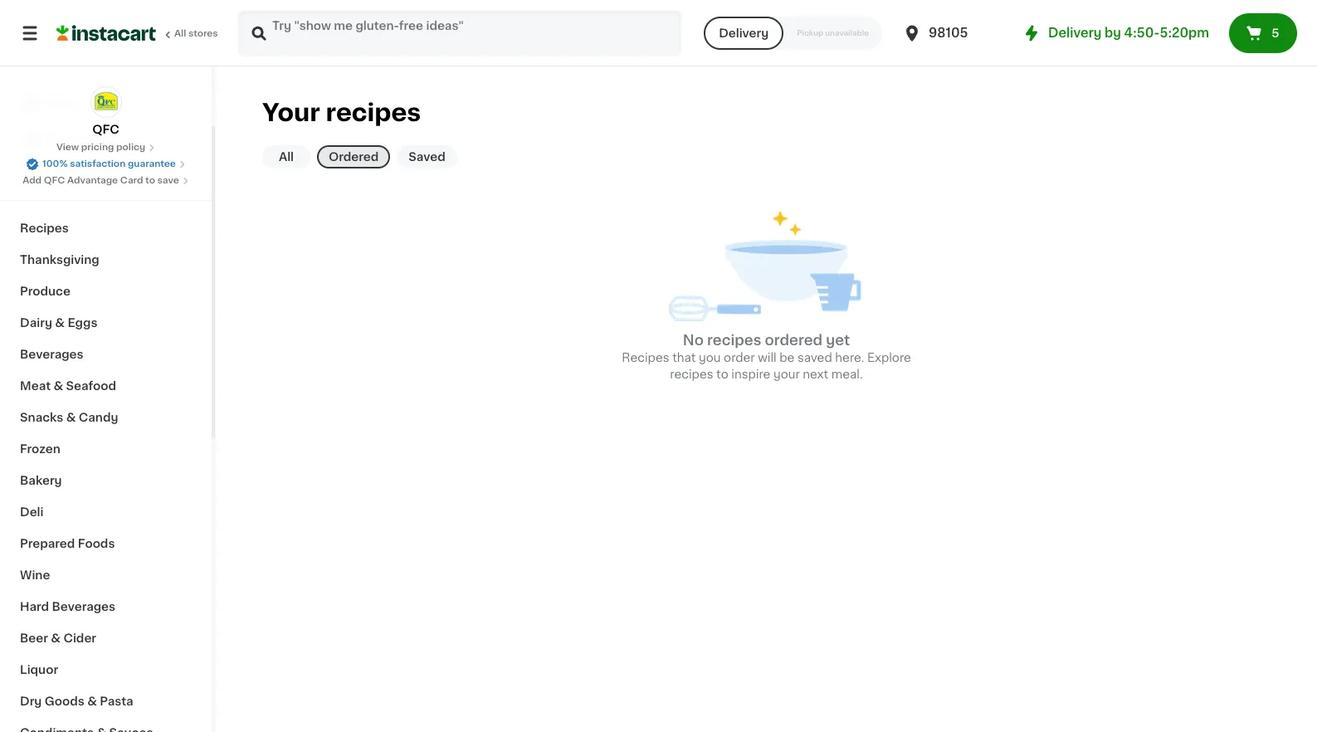 Task type: locate. For each thing, give the bounding box(es) containing it.
0 vertical spatial to
[[145, 176, 155, 185]]

1 vertical spatial recipes
[[707, 334, 762, 347]]

meal.
[[832, 369, 863, 381]]

None search field
[[237, 10, 683, 56]]

hard beverages link
[[10, 591, 202, 623]]

shop
[[46, 97, 78, 109]]

frozen
[[20, 443, 60, 455]]

buy it again
[[46, 130, 117, 142]]

thanksgiving
[[20, 254, 99, 266]]

delivery
[[1049, 27, 1102, 39], [719, 27, 769, 39]]

shop link
[[10, 86, 202, 120]]

all inside the all stores link
[[174, 29, 186, 38]]

liquor
[[20, 664, 58, 676]]

view pricing policy
[[56, 143, 145, 152]]

to
[[145, 176, 155, 185], [717, 369, 729, 381]]

order
[[724, 352, 755, 364]]

Search field
[[239, 12, 681, 55]]

recipes left that
[[622, 352, 670, 364]]

to down 'guarantee'
[[145, 176, 155, 185]]

all
[[174, 29, 186, 38], [279, 151, 294, 163]]

add qfc advantage card to save
[[23, 176, 179, 185]]

prepared foods
[[20, 538, 115, 550]]

meat & seafood link
[[10, 370, 202, 402]]

recipes down that
[[670, 369, 714, 381]]

beverages up cider
[[52, 601, 116, 613]]

no
[[683, 334, 704, 347]]

yet
[[826, 334, 850, 347]]

to down you
[[717, 369, 729, 381]]

0 horizontal spatial to
[[145, 176, 155, 185]]

&
[[55, 317, 65, 329], [54, 380, 63, 392], [66, 412, 76, 423], [51, 633, 61, 644], [87, 696, 97, 707]]

1 horizontal spatial recipes
[[622, 352, 670, 364]]

recipes link
[[10, 213, 202, 244]]

0 vertical spatial all
[[174, 29, 186, 38]]

seafood
[[66, 380, 116, 392]]

policy
[[116, 143, 145, 152]]

0 vertical spatial recipes
[[326, 100, 421, 125]]

add
[[23, 176, 42, 185]]

prepared foods link
[[10, 528, 202, 560]]

ordered
[[765, 334, 823, 347]]

beverages down dairy & eggs
[[20, 349, 84, 360]]

1 vertical spatial recipes
[[622, 352, 670, 364]]

1 horizontal spatial delivery
[[1049, 27, 1102, 39]]

view
[[56, 143, 79, 152]]

recipes up thanksgiving
[[20, 223, 69, 234]]

& left eggs
[[55, 317, 65, 329]]

prepared
[[20, 538, 75, 550]]

delivery by 4:50-5:20pm
[[1049, 27, 1210, 39]]

1 horizontal spatial qfc
[[92, 124, 119, 135]]

& left candy
[[66, 412, 76, 423]]

qfc down lists
[[44, 176, 65, 185]]

0 horizontal spatial qfc
[[44, 176, 65, 185]]

recipes for no
[[707, 334, 762, 347]]

your
[[774, 369, 800, 381]]

0 vertical spatial qfc
[[92, 124, 119, 135]]

1 horizontal spatial all
[[279, 151, 294, 163]]

0 horizontal spatial all
[[174, 29, 186, 38]]

0 horizontal spatial delivery
[[719, 27, 769, 39]]

stores
[[188, 29, 218, 38]]

all stores link
[[56, 10, 219, 56]]

& right meat
[[54, 380, 63, 392]]

recipes up filters option group
[[326, 100, 421, 125]]

1 horizontal spatial to
[[717, 369, 729, 381]]

delivery by 4:50-5:20pm link
[[1022, 23, 1210, 43]]

beverages
[[20, 349, 84, 360], [52, 601, 116, 613]]

liquor link
[[10, 654, 202, 686]]

eggs
[[68, 317, 98, 329]]

1 vertical spatial to
[[717, 369, 729, 381]]

all inside filters option group
[[279, 151, 294, 163]]

again
[[84, 130, 117, 142]]

service type group
[[704, 17, 883, 50]]

98105
[[929, 27, 969, 39]]

bakery link
[[10, 465, 202, 497]]

& right beer
[[51, 633, 61, 644]]

recipes for your
[[326, 100, 421, 125]]

dry goods & pasta
[[20, 696, 133, 707]]

instacart logo image
[[56, 23, 156, 43]]

saved
[[409, 151, 446, 163]]

dry
[[20, 696, 42, 707]]

recipes up order
[[707, 334, 762, 347]]

qfc up 'view pricing policy' link
[[92, 124, 119, 135]]

produce link
[[10, 276, 202, 307]]

all down your
[[279, 151, 294, 163]]

all for all stores
[[174, 29, 186, 38]]

1 vertical spatial all
[[279, 151, 294, 163]]

100%
[[42, 159, 68, 169]]

satisfaction
[[70, 159, 126, 169]]

save
[[157, 176, 179, 185]]

delivery inside button
[[719, 27, 769, 39]]

recipes
[[326, 100, 421, 125], [707, 334, 762, 347], [670, 369, 714, 381]]

snacks
[[20, 412, 63, 423]]

beverages link
[[10, 339, 202, 370]]

100% satisfaction guarantee
[[42, 159, 176, 169]]

0 horizontal spatial recipes
[[20, 223, 69, 234]]

1 vertical spatial qfc
[[44, 176, 65, 185]]

wine
[[20, 570, 50, 581]]

all left stores
[[174, 29, 186, 38]]

& left the pasta
[[87, 696, 97, 707]]

lists
[[46, 164, 75, 175]]

it
[[73, 130, 81, 142]]

recipes inside no recipes ordered yet recipes that you order will be saved here. explore recipes to inspire your next meal.
[[622, 352, 670, 364]]

98105 button
[[903, 10, 1002, 56]]

will
[[758, 352, 777, 364]]

& for snacks
[[66, 412, 76, 423]]

1 vertical spatial beverages
[[52, 601, 116, 613]]

qfc
[[92, 124, 119, 135], [44, 176, 65, 185]]

0 vertical spatial recipes
[[20, 223, 69, 234]]

snacks & candy link
[[10, 402, 202, 433]]

deli
[[20, 506, 44, 518]]



Task type: vqa. For each thing, say whether or not it's contained in the screenshot.
1st Add "button" from left
no



Task type: describe. For each thing, give the bounding box(es) containing it.
5
[[1272, 27, 1280, 39]]

beer
[[20, 633, 48, 644]]

thanksgiving link
[[10, 244, 202, 276]]

foods
[[78, 538, 115, 550]]

ordered
[[329, 151, 379, 163]]

be
[[780, 352, 795, 364]]

dairy & eggs link
[[10, 307, 202, 339]]

pasta
[[100, 696, 133, 707]]

guarantee
[[128, 159, 176, 169]]

qfc link
[[90, 86, 122, 138]]

meat & seafood
[[20, 380, 116, 392]]

delivery for delivery by 4:50-5:20pm
[[1049, 27, 1102, 39]]

inspire
[[732, 369, 771, 381]]

view pricing policy link
[[56, 141, 155, 154]]

filters option group
[[262, 142, 457, 172]]

your
[[262, 100, 320, 125]]

qfc logo image
[[90, 86, 122, 118]]

cider
[[63, 633, 96, 644]]

to inside no recipes ordered yet recipes that you order will be saved here. explore recipes to inspire your next meal.
[[717, 369, 729, 381]]

here.
[[836, 352, 865, 364]]

dairy & eggs
[[20, 317, 98, 329]]

all for all
[[279, 151, 294, 163]]

deli link
[[10, 497, 202, 528]]

& for beer
[[51, 633, 61, 644]]

goods
[[45, 696, 84, 707]]

explore
[[868, 352, 912, 364]]

pricing
[[81, 143, 114, 152]]

0 vertical spatial beverages
[[20, 349, 84, 360]]

& for dairy
[[55, 317, 65, 329]]

frozen link
[[10, 433, 202, 465]]

advantage
[[67, 176, 118, 185]]

hard
[[20, 601, 49, 613]]

5 button
[[1230, 13, 1298, 53]]

all stores
[[174, 29, 218, 38]]

your recipes
[[262, 100, 421, 125]]

saved
[[798, 352, 833, 364]]

buy it again link
[[10, 120, 202, 153]]

2 vertical spatial recipes
[[670, 369, 714, 381]]

& for meat
[[54, 380, 63, 392]]

delivery button
[[704, 17, 784, 50]]

card
[[120, 176, 143, 185]]

buy
[[46, 130, 70, 142]]

candy
[[79, 412, 118, 423]]

produce
[[20, 286, 71, 297]]

100% satisfaction guarantee button
[[26, 154, 186, 171]]

delivery for delivery
[[719, 27, 769, 39]]

4:50-
[[1125, 27, 1160, 39]]

add qfc advantage card to save link
[[23, 174, 189, 188]]

beer & cider link
[[10, 623, 202, 654]]

next
[[803, 369, 829, 381]]

that
[[673, 352, 696, 364]]

by
[[1105, 27, 1122, 39]]

snacks & candy
[[20, 412, 118, 423]]

hard beverages
[[20, 601, 116, 613]]

beer & cider
[[20, 633, 96, 644]]

meat
[[20, 380, 51, 392]]

bakery
[[20, 475, 62, 487]]

5:20pm
[[1160, 27, 1210, 39]]

wine link
[[10, 560, 202, 591]]

no recipes ordered yet recipes that you order will be saved here. explore recipes to inspire your next meal.
[[622, 334, 912, 381]]

you
[[699, 352, 721, 364]]

dry goods & pasta link
[[10, 686, 202, 717]]

dairy
[[20, 317, 52, 329]]

lists link
[[10, 153, 202, 186]]



